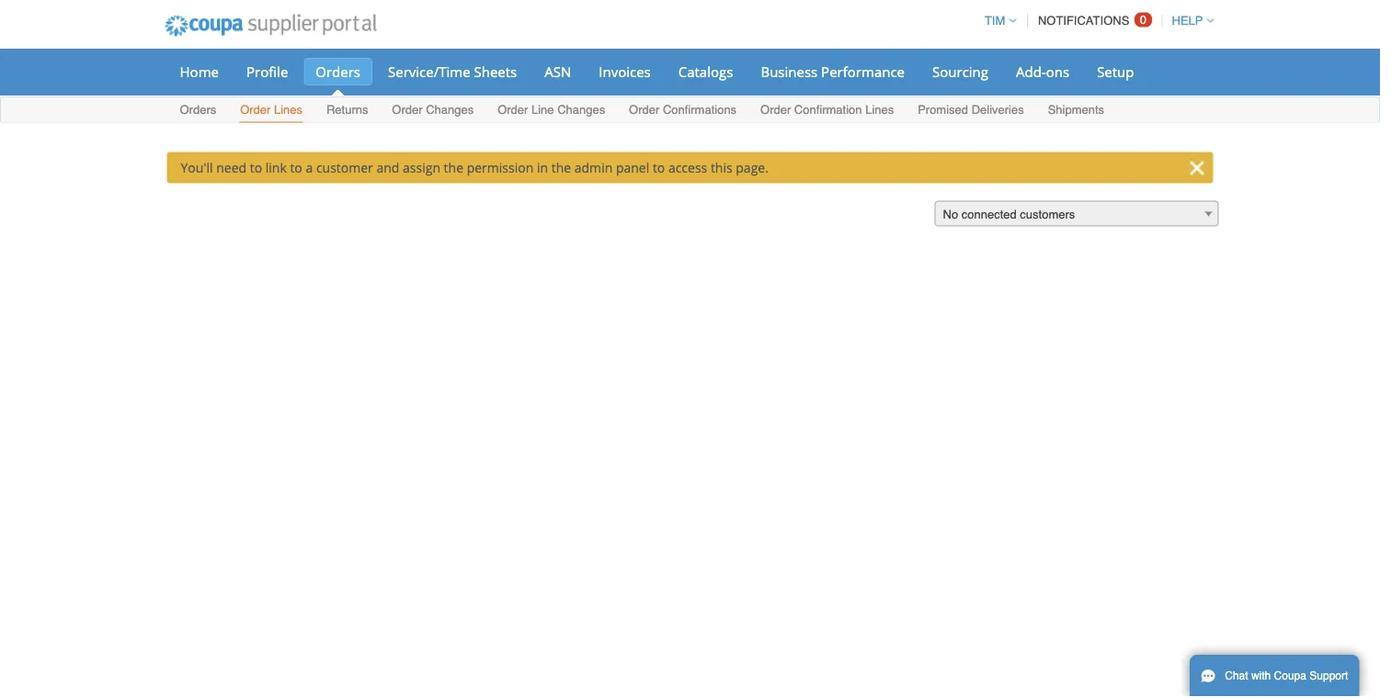Task type: describe. For each thing, give the bounding box(es) containing it.
1 horizontal spatial orders link
[[304, 58, 372, 86]]

this
[[711, 159, 732, 177]]

add-
[[1016, 62, 1046, 81]]

order for order lines
[[240, 103, 271, 117]]

ons
[[1046, 62, 1069, 81]]

shipments
[[1048, 103, 1104, 117]]

admin
[[574, 159, 613, 177]]

setup
[[1097, 62, 1134, 81]]

1 vertical spatial orders link
[[179, 99, 217, 123]]

access
[[668, 159, 707, 177]]

panel
[[616, 159, 649, 177]]

confirmations
[[663, 103, 737, 117]]

notifications 0
[[1038, 13, 1147, 28]]

performance
[[821, 62, 905, 81]]

lines inside "link"
[[865, 103, 894, 117]]

promised
[[918, 103, 968, 117]]

setup link
[[1085, 58, 1146, 86]]

order lines
[[240, 103, 303, 117]]

profile
[[246, 62, 288, 81]]

invoices link
[[587, 58, 663, 86]]

chat
[[1225, 670, 1248, 683]]

promised deliveries
[[918, 103, 1024, 117]]

chat with coupa support button
[[1190, 656, 1359, 698]]

invoices
[[599, 62, 651, 81]]

catalogs link
[[666, 58, 745, 86]]

order line changes
[[498, 103, 605, 117]]

order confirmation lines link
[[759, 99, 895, 123]]

no connected customers
[[943, 208, 1075, 222]]

link
[[265, 159, 287, 177]]

no
[[943, 208, 958, 222]]

order for order confirmation lines
[[760, 103, 791, 117]]

help
[[1172, 14, 1203, 28]]

customer
[[316, 159, 373, 177]]

you'll need to link to a customer and assign the permission in the admin panel to access this page.
[[181, 159, 769, 177]]

home link
[[168, 58, 231, 86]]

2 changes from the left
[[557, 103, 605, 117]]

service/time sheets link
[[376, 58, 529, 86]]

notifications
[[1038, 14, 1129, 28]]

order confirmation lines
[[760, 103, 894, 117]]

confirmation
[[794, 103, 862, 117]]

sheets
[[474, 62, 517, 81]]

No connected customers text field
[[935, 202, 1218, 228]]

asn
[[544, 62, 571, 81]]

you'll
[[181, 159, 213, 177]]

tim link
[[976, 14, 1016, 28]]

2 the from the left
[[551, 159, 571, 177]]

coupa
[[1274, 670, 1306, 683]]

returns link
[[325, 99, 369, 123]]

business performance
[[761, 62, 905, 81]]

help link
[[1164, 14, 1214, 28]]

with
[[1251, 670, 1271, 683]]

support
[[1309, 670, 1348, 683]]

chat with coupa support
[[1225, 670, 1348, 683]]

coupa supplier portal image
[[152, 3, 389, 49]]

1 changes from the left
[[426, 103, 474, 117]]



Task type: vqa. For each thing, say whether or not it's contained in the screenshot.
ons
yes



Task type: locate. For each thing, give the bounding box(es) containing it.
catalogs
[[678, 62, 733, 81]]

orders up returns
[[316, 62, 360, 81]]

3 order from the left
[[498, 103, 528, 117]]

order left line
[[498, 103, 528, 117]]

order down profile link
[[240, 103, 271, 117]]

profile link
[[234, 58, 300, 86]]

0 horizontal spatial to
[[250, 159, 262, 177]]

order for order changes
[[392, 103, 423, 117]]

1 horizontal spatial to
[[290, 159, 302, 177]]

1 horizontal spatial orders
[[316, 62, 360, 81]]

order changes link
[[391, 99, 475, 123]]

changes down service/time sheets link
[[426, 103, 474, 117]]

5 order from the left
[[760, 103, 791, 117]]

lines
[[274, 103, 303, 117], [865, 103, 894, 117]]

assign
[[403, 159, 440, 177]]

1 to from the left
[[250, 159, 262, 177]]

0 horizontal spatial changes
[[426, 103, 474, 117]]

1 the from the left
[[444, 159, 463, 177]]

business
[[761, 62, 818, 81]]

customers
[[1020, 208, 1075, 222]]

returns
[[326, 103, 368, 117]]

to left link
[[250, 159, 262, 177]]

service/time sheets
[[388, 62, 517, 81]]

2 to from the left
[[290, 159, 302, 177]]

in
[[537, 159, 548, 177]]

a
[[306, 159, 313, 177]]

asn link
[[533, 58, 583, 86]]

connected
[[961, 208, 1017, 222]]

the
[[444, 159, 463, 177], [551, 159, 571, 177]]

4 order from the left
[[629, 103, 660, 117]]

orders
[[316, 62, 360, 81], [180, 103, 216, 117]]

the right assign
[[444, 159, 463, 177]]

0 horizontal spatial lines
[[274, 103, 303, 117]]

order inside "link"
[[760, 103, 791, 117]]

0 vertical spatial orders
[[316, 62, 360, 81]]

sourcing link
[[920, 58, 1000, 86]]

add-ons
[[1016, 62, 1069, 81]]

business performance link
[[749, 58, 917, 86]]

order changes
[[392, 103, 474, 117]]

shipments link
[[1047, 99, 1105, 123]]

page.
[[736, 159, 769, 177]]

and
[[376, 159, 399, 177]]

order for order confirmations
[[629, 103, 660, 117]]

0 horizontal spatial the
[[444, 159, 463, 177]]

orders link
[[304, 58, 372, 86], [179, 99, 217, 123]]

order down service/time
[[392, 103, 423, 117]]

lines down profile link
[[274, 103, 303, 117]]

1 vertical spatial orders
[[180, 103, 216, 117]]

the right in
[[551, 159, 571, 177]]

0 horizontal spatial orders link
[[179, 99, 217, 123]]

0
[[1140, 13, 1147, 27]]

navigation
[[976, 3, 1214, 39]]

to
[[250, 159, 262, 177], [290, 159, 302, 177], [653, 159, 665, 177]]

2 horizontal spatial to
[[653, 159, 665, 177]]

2 order from the left
[[392, 103, 423, 117]]

line
[[531, 103, 554, 117]]

order lines link
[[239, 99, 303, 123]]

0 vertical spatial orders link
[[304, 58, 372, 86]]

order
[[240, 103, 271, 117], [392, 103, 423, 117], [498, 103, 528, 117], [629, 103, 660, 117], [760, 103, 791, 117]]

order line changes link
[[497, 99, 606, 123]]

order confirmations link
[[628, 99, 737, 123]]

deliveries
[[971, 103, 1024, 117]]

lines down performance
[[865, 103, 894, 117]]

service/time
[[388, 62, 470, 81]]

1 lines from the left
[[274, 103, 303, 117]]

No connected customers field
[[935, 201, 1219, 228]]

need
[[216, 159, 246, 177]]

0 horizontal spatial orders
[[180, 103, 216, 117]]

promised deliveries link
[[917, 99, 1025, 123]]

1 horizontal spatial lines
[[865, 103, 894, 117]]

order confirmations
[[629, 103, 737, 117]]

to right panel
[[653, 159, 665, 177]]

1 order from the left
[[240, 103, 271, 117]]

order down business
[[760, 103, 791, 117]]

orders link up returns
[[304, 58, 372, 86]]

order for order line changes
[[498, 103, 528, 117]]

tim
[[985, 14, 1005, 28]]

3 to from the left
[[653, 159, 665, 177]]

navigation containing notifications 0
[[976, 3, 1214, 39]]

orders for the bottommost orders link
[[180, 103, 216, 117]]

add-ons link
[[1004, 58, 1081, 86]]

orders for orders link to the right
[[316, 62, 360, 81]]

permission
[[467, 159, 534, 177]]

orders down home link on the left top of the page
[[180, 103, 216, 117]]

to left a
[[290, 159, 302, 177]]

2 lines from the left
[[865, 103, 894, 117]]

changes right line
[[557, 103, 605, 117]]

1 horizontal spatial changes
[[557, 103, 605, 117]]

changes
[[426, 103, 474, 117], [557, 103, 605, 117]]

orders link down home link on the left top of the page
[[179, 99, 217, 123]]

order down invoices link
[[629, 103, 660, 117]]

1 horizontal spatial the
[[551, 159, 571, 177]]

sourcing
[[932, 62, 988, 81]]

home
[[180, 62, 219, 81]]



